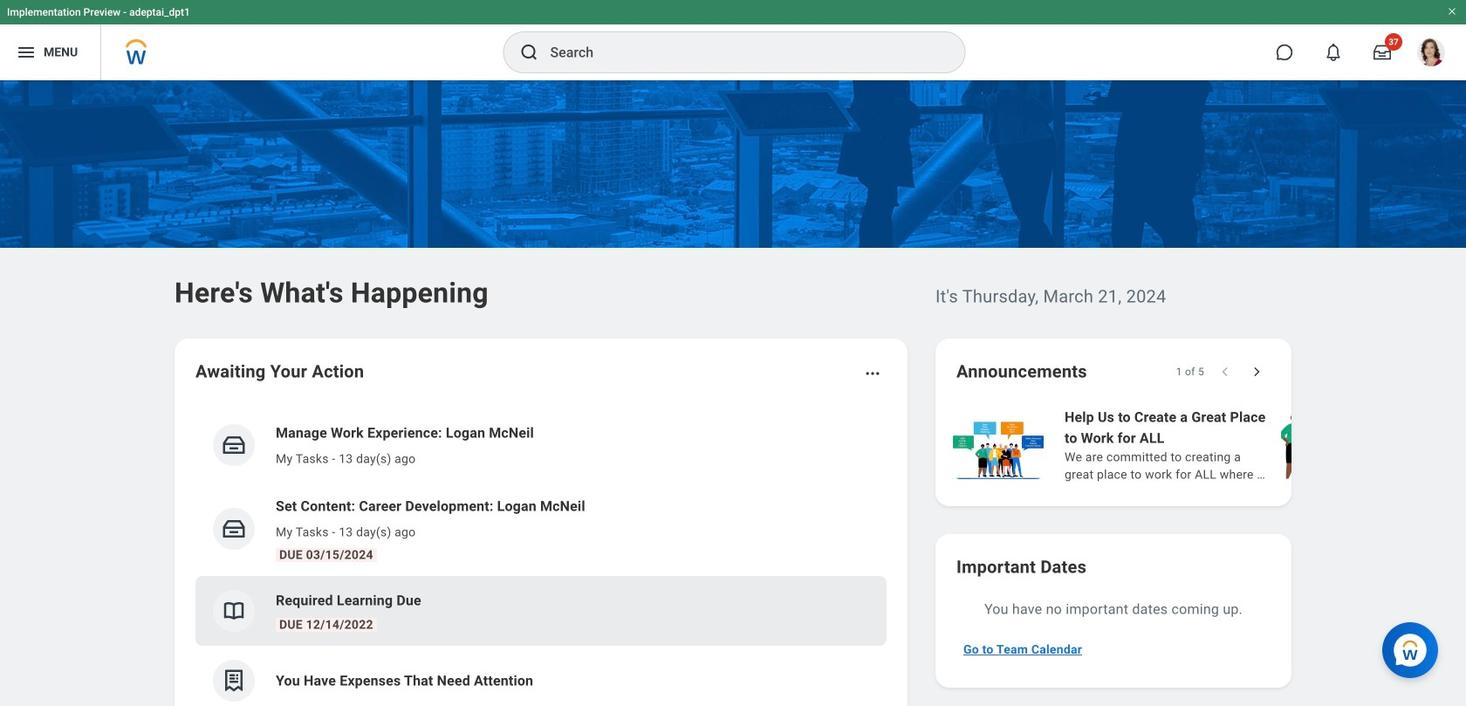Task type: describe. For each thing, give the bounding box(es) containing it.
0 horizontal spatial list
[[195, 408, 887, 706]]

dashboard expenses image
[[221, 668, 247, 694]]

close environment banner image
[[1447, 6, 1457, 17]]

justify image
[[16, 42, 37, 63]]

profile logan mcneil image
[[1417, 38, 1445, 70]]



Task type: vqa. For each thing, say whether or not it's contained in the screenshot.
Status
yes



Task type: locate. For each thing, give the bounding box(es) containing it.
2 inbox image from the top
[[221, 516, 247, 542]]

chevron right small image
[[1248, 363, 1265, 381]]

inbox image
[[221, 432, 247, 458], [221, 516, 247, 542]]

1 vertical spatial inbox image
[[221, 516, 247, 542]]

search image
[[519, 42, 540, 63]]

list
[[950, 405, 1466, 485], [195, 408, 887, 706]]

banner
[[0, 0, 1466, 80]]

main content
[[0, 80, 1466, 706]]

chevron left small image
[[1217, 363, 1234, 381]]

status
[[1176, 365, 1204, 379]]

0 vertical spatial inbox image
[[221, 432, 247, 458]]

list item
[[195, 576, 887, 646]]

1 inbox image from the top
[[221, 432, 247, 458]]

Search Workday  search field
[[550, 33, 929, 72]]

book open image
[[221, 598, 247, 624]]

inbox large image
[[1374, 44, 1391, 61]]

notifications large image
[[1325, 44, 1342, 61]]

1 horizontal spatial list
[[950, 405, 1466, 485]]



